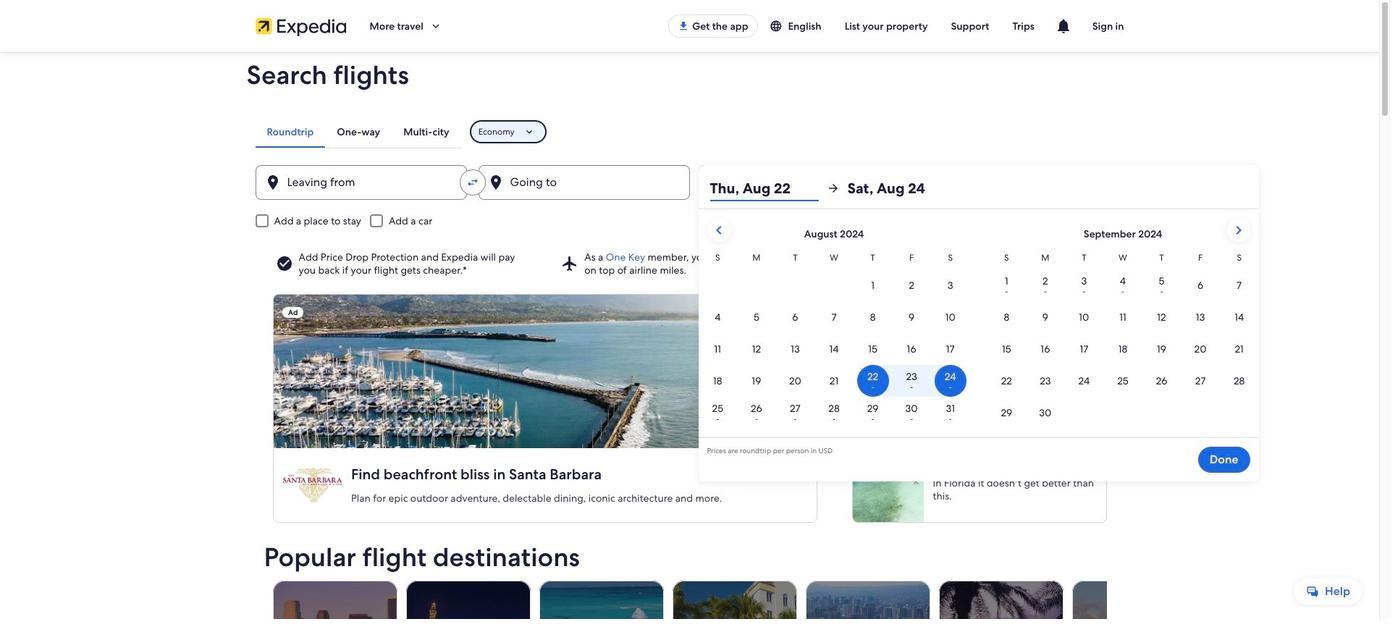 Task type: describe. For each thing, give the bounding box(es) containing it.
las vegas flights image
[[406, 581, 530, 619]]

los angeles flights image
[[273, 581, 397, 619]]

small image
[[769, 20, 788, 33]]

previous month image
[[710, 222, 727, 239]]

new york flights image
[[1072, 581, 1197, 619]]

miami flights image
[[672, 581, 797, 619]]

honolulu flights image
[[806, 581, 930, 619]]



Task type: locate. For each thing, give the bounding box(es) containing it.
communication center icon image
[[1055, 17, 1072, 35]]

swap origin and destination values image
[[466, 176, 479, 189]]

cancun flights image
[[539, 581, 664, 619]]

download the app button image
[[678, 20, 690, 32]]

expedia logo image
[[255, 16, 347, 36]]

tab list
[[255, 116, 461, 148]]

popular flight destinations region
[[255, 543, 1197, 619]]

main content
[[0, 52, 1380, 619]]

orlando flights image
[[939, 581, 1063, 619]]

more travel image
[[429, 20, 442, 33]]

next month image
[[1230, 222, 1247, 239]]



